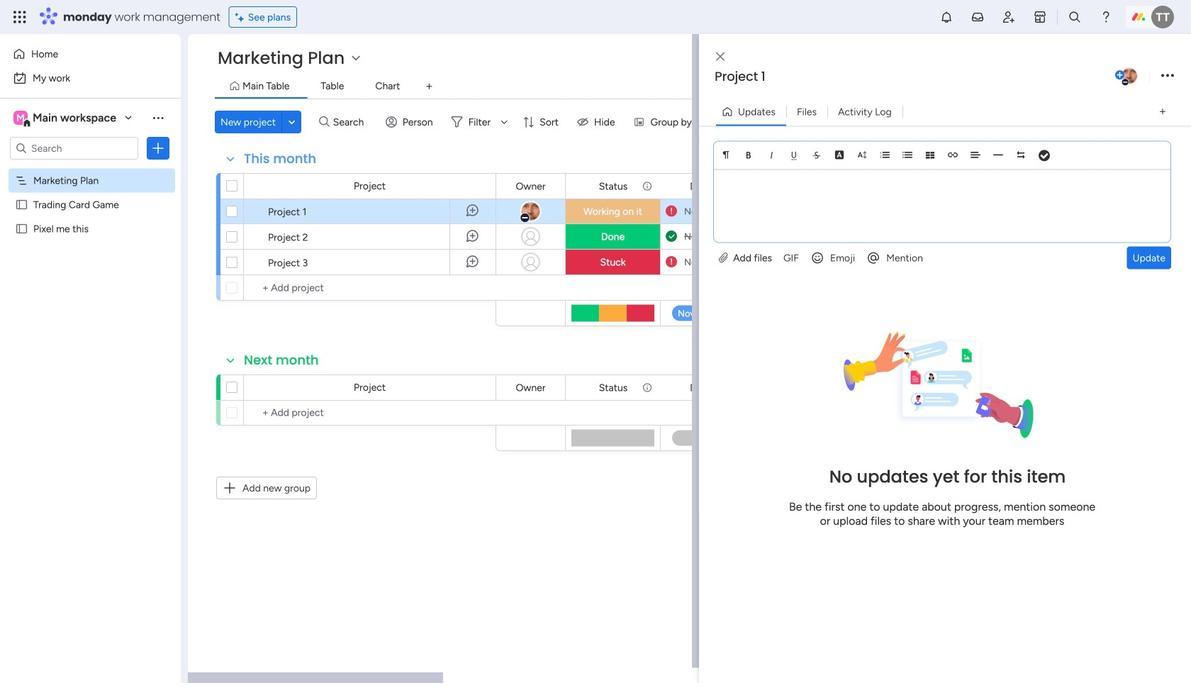 Task type: describe. For each thing, give the bounding box(es) containing it.
terry turtle image
[[1152, 6, 1175, 28]]

line image
[[994, 150, 1004, 160]]

table image
[[926, 150, 936, 160]]

monday marketplace image
[[1034, 10, 1048, 24]]

italic image
[[767, 150, 777, 160]]

v2 overdue deadline image
[[666, 205, 677, 218]]

dapulse drag 2 image
[[702, 343, 706, 359]]

notifications image
[[940, 10, 954, 24]]

1 public board image from the top
[[15, 198, 28, 211]]

bold image
[[744, 150, 754, 160]]

options image
[[151, 141, 165, 155]]

dapulse addbtn image
[[1116, 71, 1125, 80]]

options image
[[1162, 66, 1175, 85]]

v2 overdue deadline image
[[666, 255, 677, 269]]

v2 search image
[[319, 114, 330, 130]]

workspace options image
[[151, 110, 165, 125]]

help image
[[1100, 10, 1114, 24]]

size image
[[858, 150, 868, 160]]

checklist image
[[1039, 151, 1051, 161]]

rtl ltr image
[[1017, 150, 1026, 160]]

&bull; bullets image
[[903, 150, 913, 160]]

link image
[[948, 150, 958, 160]]

2 public board image from the top
[[15, 222, 28, 236]]

0 vertical spatial option
[[9, 43, 172, 65]]

column information image
[[642, 382, 653, 393]]

close image
[[716, 52, 725, 62]]

text color image
[[835, 150, 845, 160]]

dapulse attachment image
[[719, 252, 728, 264]]

arrow down image
[[496, 113, 513, 131]]



Task type: vqa. For each thing, say whether or not it's contained in the screenshot.
Help center element on the right
no



Task type: locate. For each thing, give the bounding box(es) containing it.
angle down image
[[289, 117, 295, 127]]

1 vertical spatial public board image
[[15, 222, 28, 236]]

format image
[[721, 150, 731, 160]]

invite members image
[[1002, 10, 1017, 24]]

update feed image
[[971, 10, 985, 24]]

0 vertical spatial public board image
[[15, 198, 28, 211]]

search everything image
[[1068, 10, 1082, 24]]

2 vertical spatial option
[[0, 168, 181, 171]]

underline image
[[790, 150, 799, 160]]

align image
[[971, 150, 981, 160]]

public board image
[[15, 198, 28, 211], [15, 222, 28, 236]]

tab
[[418, 75, 441, 98]]

1. numbers image
[[880, 150, 890, 160]]

tab list
[[215, 75, 1163, 99]]

v2 done deadline image
[[666, 230, 677, 243]]

see plans image
[[235, 9, 248, 25]]

add view image
[[1160, 107, 1166, 117]]

add view image
[[427, 81, 432, 92]]

strikethrough image
[[812, 150, 822, 160]]

1 vertical spatial option
[[9, 67, 172, 89]]

column information image
[[642, 181, 653, 192]]

select product image
[[13, 10, 27, 24]]

Search in workspace field
[[30, 140, 118, 156]]

workspace selection element
[[13, 109, 118, 128]]

list box
[[0, 166, 181, 432]]

workspace image
[[13, 110, 28, 126]]

None field
[[711, 67, 1113, 86], [240, 150, 320, 168], [513, 178, 549, 194], [596, 178, 632, 194], [687, 178, 734, 194], [240, 351, 323, 370], [513, 380, 549, 395], [596, 380, 632, 395], [687, 380, 734, 395], [711, 67, 1113, 86], [240, 150, 320, 168], [513, 178, 549, 194], [596, 178, 632, 194], [687, 178, 734, 194], [240, 351, 323, 370], [513, 380, 549, 395], [596, 380, 632, 395], [687, 380, 734, 395]]

Search field
[[330, 112, 372, 132]]

option
[[9, 43, 172, 65], [9, 67, 172, 89], [0, 168, 181, 171]]



